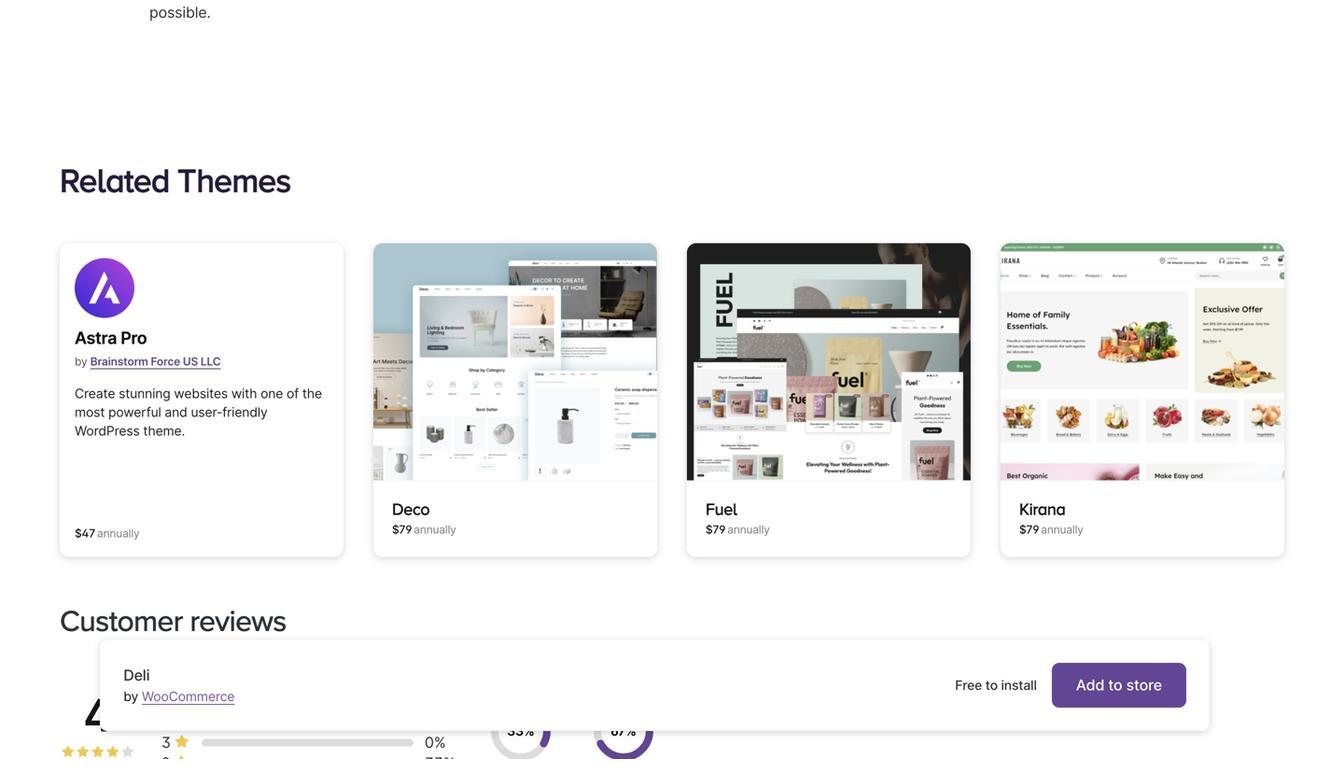 Task type: locate. For each thing, give the bounding box(es) containing it.
4 up 3
[[162, 713, 171, 731]]

create
[[75, 386, 115, 402]]

4 up rate product 3 stars icon at the left bottom of the page
[[83, 688, 113, 743]]

kirana $79 annually
[[1020, 500, 1084, 537]]

2 0% from the top
[[425, 734, 446, 752]]

themes
[[178, 162, 291, 198]]

most
[[75, 404, 105, 420]]

websites
[[174, 386, 228, 402]]

annually for kirana
[[1042, 523, 1084, 537]]

1 horizontal spatial by
[[123, 689, 138, 705]]

astra pro link
[[75, 326, 221, 351]]

5
[[162, 693, 170, 711]]

0 horizontal spatial $79
[[392, 523, 412, 537]]

0%
[[425, 713, 446, 731], [425, 734, 446, 752]]

2 horizontal spatial $79
[[1020, 523, 1040, 537]]

3 $79 from the left
[[1020, 523, 1040, 537]]

one
[[261, 386, 283, 402]]

by inside deli by woocommerce
[[123, 689, 138, 705]]

with
[[231, 386, 257, 402]]

$79 down fuel
[[706, 523, 726, 537]]

0 vertical spatial 0%
[[425, 713, 446, 731]]

2 $79 from the left
[[706, 523, 726, 537]]

1 horizontal spatial $79
[[706, 523, 726, 537]]

$79 for fuel
[[706, 523, 726, 537]]

$79 inside fuel $79 annually
[[706, 523, 726, 537]]

1 0% from the top
[[425, 713, 446, 731]]

and
[[165, 404, 187, 420]]

1 $79 from the left
[[392, 523, 412, 537]]

free
[[956, 678, 983, 693]]

store
[[1127, 676, 1163, 694]]

deco
[[392, 500, 430, 518]]

annually down deco link
[[414, 523, 456, 537]]

0 vertical spatial by
[[75, 355, 87, 368]]

$79
[[392, 523, 412, 537], [706, 523, 726, 537], [1020, 523, 1040, 537]]

$79 down the kirana
[[1020, 523, 1040, 537]]

rate product 2 stars image
[[77, 746, 90, 759]]

1 vertical spatial 0%
[[425, 734, 446, 752]]

$79 inside deco $79 annually
[[392, 523, 412, 537]]

1 vertical spatial by
[[123, 689, 138, 705]]

brainstorm
[[90, 355, 148, 368]]

0 horizontal spatial to
[[986, 678, 998, 693]]

by down deli
[[123, 689, 138, 705]]

by down astra
[[75, 355, 87, 368]]

annually inside kirana $79 annually
[[1042, 523, 1084, 537]]

powerful
[[108, 404, 161, 420]]

annually inside fuel $79 annually
[[728, 523, 770, 537]]

install
[[1002, 678, 1037, 693]]

friendly
[[223, 404, 268, 420]]

deli by woocommerce
[[123, 666, 235, 705]]

$47
[[75, 527, 95, 540]]

by inside astra pro by brainstorm force us llc
[[75, 355, 87, 368]]

$79 inside kirana $79 annually
[[1020, 523, 1040, 537]]

to
[[1109, 676, 1123, 694], [986, 678, 998, 693]]

annually
[[414, 523, 456, 537], [728, 523, 770, 537], [1042, 523, 1084, 537], [97, 527, 140, 540]]

annually down fuel link
[[728, 523, 770, 537]]

reviews
[[190, 604, 286, 637]]

llc
[[201, 355, 221, 368]]

wordpress
[[75, 423, 140, 439]]

$47 annually
[[75, 527, 140, 540]]

deco $79 annually
[[392, 500, 456, 537]]

rate product 4 stars image
[[106, 746, 120, 759]]

by
[[75, 355, 87, 368], [123, 689, 138, 705]]

rate product 5 stars image
[[121, 746, 134, 759]]

us
[[183, 355, 198, 368]]

to right free
[[986, 678, 998, 693]]

1 horizontal spatial to
[[1109, 676, 1123, 694]]

annually inside deco $79 annually
[[414, 523, 456, 537]]

to right add
[[1109, 676, 1123, 694]]

$79 down deco
[[392, 523, 412, 537]]

0 horizontal spatial by
[[75, 355, 87, 368]]

4
[[83, 688, 113, 743], [162, 713, 171, 731]]

free to install
[[956, 678, 1037, 693]]

3
[[162, 734, 171, 752]]

related themes
[[60, 162, 291, 198]]

annually down kirana link
[[1042, 523, 1084, 537]]

$79 for deco
[[392, 523, 412, 537]]



Task type: vqa. For each thing, say whether or not it's contained in the screenshot.
THE WOOCOMMERCE INCLUDES SIMPLE YET POWERFUL COUPON FUNCTIONALITY THAT FITS MOST STORES' NEEDS RIGHT OUT-OF-THE-BOX — WHICH MEANS YOU CAN START OFFERING COUPONS WITH WOOCOMMERCE IN JUST A FEW CLICKS.
no



Task type: describe. For each thing, give the bounding box(es) containing it.
5 stars, 67% of reviews element
[[162, 692, 193, 712]]

brainstorm force us llc link
[[90, 347, 221, 376]]

rate product 1 star image
[[62, 746, 75, 759]]

woocommerce
[[142, 689, 235, 705]]

add to store link
[[1052, 663, 1187, 708]]

theme.
[[143, 423, 185, 439]]

astra
[[75, 328, 117, 348]]

create stunning websites with one of the most powerful and user-friendly wordpress theme.
[[75, 386, 322, 439]]

the
[[302, 386, 322, 402]]

of
[[287, 386, 299, 402]]

annually right $47
[[97, 527, 140, 540]]

annually for deco
[[414, 523, 456, 537]]

deco link
[[392, 500, 430, 518]]

customer
[[60, 604, 183, 637]]

fuel
[[706, 500, 738, 518]]

kirana
[[1020, 500, 1066, 518]]

2 stars, 33% of reviews element
[[162, 753, 193, 759]]

0 horizontal spatial 4
[[83, 688, 113, 743]]

$79 for kirana
[[1020, 523, 1040, 537]]

to for add
[[1109, 676, 1123, 694]]

to for free
[[986, 678, 998, 693]]

1 horizontal spatial 4
[[162, 713, 171, 731]]

fuel link
[[706, 500, 738, 518]]

user-
[[191, 404, 223, 420]]

astra pro by brainstorm force us llc
[[75, 328, 221, 368]]

4 stars, 0% of reviews element
[[162, 712, 193, 733]]

annually for fuel
[[728, 523, 770, 537]]

related
[[60, 162, 170, 198]]

add to store
[[1077, 676, 1163, 694]]

customer reviews
[[60, 604, 286, 637]]

pro
[[121, 328, 147, 348]]

3 stars, 0% of reviews element
[[162, 733, 193, 753]]

woocommerce link
[[142, 689, 235, 705]]

stunning
[[119, 386, 171, 402]]

add
[[1077, 676, 1105, 694]]

fuel $79 annually
[[706, 500, 770, 537]]

rate product 3 stars image
[[92, 746, 105, 759]]

force
[[151, 355, 180, 368]]

deli
[[123, 666, 150, 685]]

kirana link
[[1020, 500, 1066, 518]]



